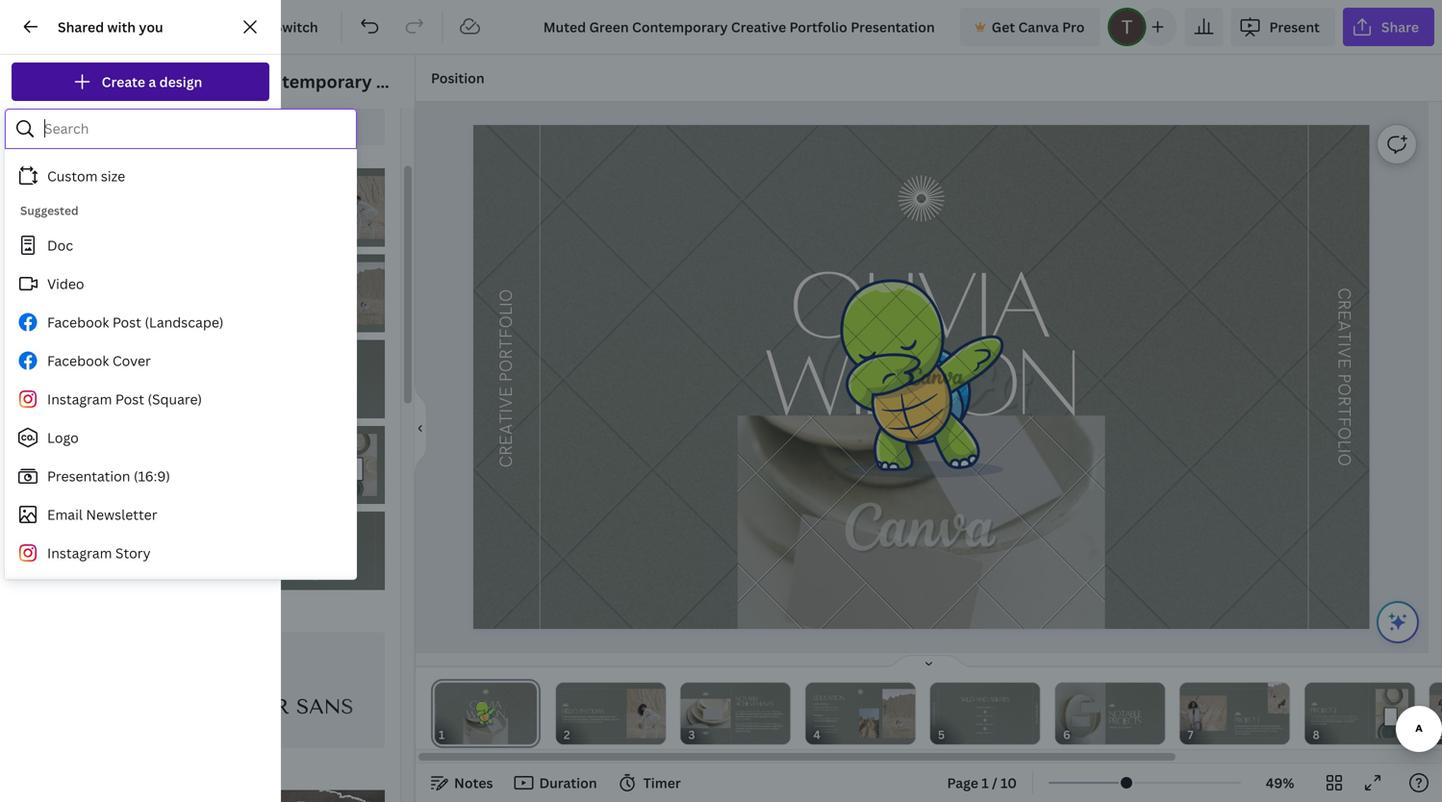 Task type: vqa. For each thing, say whether or not it's contained in the screenshot.
yard within the "Promote campaigns, celebrate events, and give instructions with hard- to-miss yard signs made on Canva."
no



Task type: describe. For each thing, give the bounding box(es) containing it.
2 o from the top
[[1334, 427, 1355, 440]]

page 1 / 10
[[947, 774, 1017, 793]]

text
[[25, 233, 44, 246]]

create a design button
[[12, 63, 269, 101]]

shared with you
[[58, 18, 163, 36]]

cute turtle dabbing cartoon vector illustration image
[[836, 276, 1008, 478]]

get canva pro
[[992, 18, 1085, 36]]

3 o from the top
[[1334, 454, 1355, 467]]

cover
[[112, 352, 151, 370]]

1 r from the top
[[1334, 300, 1355, 310]]

appear
[[166, 245, 212, 264]]

p
[[1334, 374, 1355, 383]]

custom size button
[[5, 157, 349, 195]]

email newsletter
[[47, 506, 157, 524]]

facebook for facebook cover
[[47, 352, 109, 370]]

magic switch button
[[201, 8, 334, 46]]

facebook cover
[[47, 352, 151, 370]]

uploads
[[15, 371, 54, 384]]

home
[[77, 18, 116, 36]]

here
[[215, 245, 245, 264]]

page 1 / 10 button
[[940, 768, 1025, 799]]

hide image
[[415, 383, 427, 475]]

shared for shared content will appear here
[[36, 245, 82, 264]]

(square)
[[148, 390, 202, 409]]

creative portfolio
[[496, 289, 517, 468]]

page
[[947, 774, 979, 793]]

uploads button
[[0, 332, 69, 401]]

logo
[[47, 429, 79, 447]]

Design title text field
[[528, 8, 953, 46]]

side panel tab list
[[0, 55, 69, 763]]

with
[[107, 18, 136, 36]]

notes button
[[423, 768, 501, 799]]

switch
[[274, 18, 318, 36]]

(landscape)
[[145, 313, 224, 332]]

1 horizontal spatial creative
[[496, 387, 517, 468]]

logo link
[[5, 419, 349, 457]]

page 1 image
[[431, 683, 541, 745]]

magic
[[232, 18, 271, 36]]

tenor sans
[[215, 695, 354, 720]]

tenor
[[215, 695, 289, 720]]

video link
[[5, 265, 349, 303]]

canva assistant image
[[1387, 611, 1410, 634]]

2 t from the top
[[1334, 407, 1355, 417]]

suggested
[[20, 203, 79, 218]]

1 i from the top
[[1334, 342, 1355, 347]]

tenor sans button
[[99, 633, 385, 748]]

instagram story
[[47, 544, 151, 562]]

facebook post (landscape)
[[47, 313, 224, 332]]

2 r from the top
[[1334, 396, 1355, 407]]

facebook post (landscape) link
[[5, 303, 349, 342]]

(16:9)
[[134, 467, 170, 486]]

v
[[1334, 347, 1355, 358]]

facebook for facebook post (landscape)
[[47, 313, 109, 332]]

shared content will appear here
[[36, 245, 245, 264]]

duration
[[539, 774, 597, 793]]

1 vertical spatial portfolio
[[496, 289, 517, 382]]

apps
[[23, 579, 47, 592]]

presentation (16:9) link
[[5, 457, 349, 496]]

create a design
[[102, 73, 202, 91]]

green
[[193, 70, 244, 93]]

newsletter
[[86, 506, 157, 524]]

wilson
[[764, 327, 1077, 434]]

muted green contemporary creative portfolio presentation
[[134, 70, 640, 93]]

elements
[[13, 164, 57, 177]]

design
[[159, 73, 202, 91]]

instagram for instagram story
[[47, 544, 112, 562]]



Task type: locate. For each thing, give the bounding box(es) containing it.
sans
[[296, 695, 354, 720]]

1 vertical spatial shared
[[36, 245, 82, 264]]

create
[[102, 73, 145, 91]]

shared left with
[[58, 18, 104, 36]]

muted green contemporary creative portfolio presentation image
[[99, 168, 238, 247], [246, 168, 385, 247], [99, 254, 238, 333], [246, 254, 385, 333], [99, 340, 238, 418], [246, 340, 385, 418], [99, 426, 238, 504], [246, 426, 385, 504], [99, 512, 238, 590], [246, 512, 385, 590]]

brand button
[[0, 263, 69, 332]]

instagram post (square)
[[47, 390, 202, 409]]

post
[[112, 313, 141, 332], [115, 390, 144, 409]]

1 vertical spatial presentation
[[47, 467, 130, 486]]

r up v
[[1334, 300, 1355, 310]]

0 vertical spatial creative
[[376, 70, 447, 93]]

elements button
[[0, 124, 69, 193]]

draw
[[23, 441, 47, 454]]

design
[[19, 94, 51, 107]]

projects
[[15, 510, 54, 523]]

hand drawn fireworks image
[[899, 176, 945, 222]]

magic switch
[[232, 18, 318, 36]]

instagram inside instagram story link
[[47, 544, 112, 562]]

presentation (16:9)
[[47, 467, 170, 486]]

0 horizontal spatial presentation
[[47, 467, 130, 486]]

i
[[1334, 342, 1355, 347], [1334, 449, 1355, 454]]

1
[[982, 774, 989, 793]]

brand
[[20, 302, 49, 315]]

0 vertical spatial portfolio
[[452, 70, 527, 93]]

story
[[115, 544, 151, 562]]

1 vertical spatial post
[[115, 390, 144, 409]]

10
[[1001, 774, 1017, 793]]

0 vertical spatial instagram
[[47, 390, 112, 409]]

0 vertical spatial r
[[1334, 300, 1355, 310]]

0 vertical spatial shared
[[58, 18, 104, 36]]

contemporary
[[248, 70, 372, 93]]

home link
[[62, 8, 132, 46]]

post for instagram
[[115, 390, 144, 409]]

you
[[139, 18, 163, 36]]

1 instagram from the top
[[47, 390, 112, 409]]

facebook inside facebook cover link
[[47, 352, 109, 370]]

0 horizontal spatial creative
[[376, 70, 447, 93]]

f
[[1334, 417, 1355, 427]]

o down l on the right bottom of the page
[[1334, 454, 1355, 467]]

i down "f"
[[1334, 449, 1355, 454]]

a inside 'dropdown button'
[[149, 73, 156, 91]]

1 vertical spatial e
[[1334, 358, 1355, 369]]

0 vertical spatial e
[[1334, 310, 1355, 321]]

facebook cover link
[[5, 342, 349, 380]]

1 o from the top
[[1334, 383, 1355, 396]]

instagram inside instagram post (square) link
[[47, 390, 112, 409]]

0 horizontal spatial a
[[149, 73, 156, 91]]

0 vertical spatial t
[[1334, 332, 1355, 342]]

timer
[[644, 774, 681, 793]]

pro
[[1063, 18, 1085, 36]]

0 vertical spatial i
[[1334, 342, 1355, 347]]

1 horizontal spatial presentation
[[531, 70, 640, 93]]

1 e from the top
[[1334, 310, 1355, 321]]

1 vertical spatial t
[[1334, 407, 1355, 417]]

t up v
[[1334, 332, 1355, 342]]

a left design
[[149, 73, 156, 91]]

c
[[1334, 288, 1355, 300]]

2 vertical spatial o
[[1334, 454, 1355, 467]]

2 i from the top
[[1334, 449, 1355, 454]]

email newsletter link
[[5, 496, 349, 534]]

canva
[[1019, 18, 1059, 36]]

a up v
[[1334, 321, 1355, 332]]

facebook inside facebook post (landscape) link
[[47, 313, 109, 332]]

get canva pro button
[[960, 8, 1100, 46]]

muted
[[134, 70, 189, 93]]

duration button
[[509, 768, 605, 799]]

instagram post (square) link
[[5, 380, 349, 419]]

facebook down video
[[47, 313, 109, 332]]

1 vertical spatial r
[[1334, 396, 1355, 407]]

1 vertical spatial o
[[1334, 427, 1355, 440]]

r
[[1334, 300, 1355, 310], [1334, 396, 1355, 407]]

e up p
[[1334, 358, 1355, 369]]

0 vertical spatial presentation
[[531, 70, 640, 93]]

content
[[85, 245, 137, 264]]

0 vertical spatial a
[[149, 73, 156, 91]]

instagram
[[47, 390, 112, 409], [47, 544, 112, 562]]

0 vertical spatial post
[[112, 313, 141, 332]]

1 vertical spatial creative
[[496, 387, 517, 468]]

0 vertical spatial facebook
[[47, 313, 109, 332]]

post down cover on the left top of the page
[[115, 390, 144, 409]]

apps button
[[0, 540, 69, 609]]

r up "f"
[[1334, 396, 1355, 407]]

instagram up logo
[[47, 390, 112, 409]]

post for facebook
[[112, 313, 141, 332]]

notes
[[454, 774, 493, 793]]

2 facebook from the top
[[47, 352, 109, 370]]

1 t from the top
[[1334, 332, 1355, 342]]

custom
[[47, 167, 98, 185]]

c r e a t i v e p o r t f o l i o
[[1334, 288, 1355, 467]]

hide pages image
[[883, 654, 975, 670]]

1 vertical spatial instagram
[[47, 544, 112, 562]]

1 horizontal spatial a
[[1334, 321, 1355, 332]]

Page title text field
[[453, 726, 461, 745]]

l
[[1334, 440, 1355, 449]]

creative
[[376, 70, 447, 93], [496, 387, 517, 468]]

shared up video
[[36, 245, 82, 264]]

o up "f"
[[1334, 383, 1355, 396]]

/
[[992, 774, 998, 793]]

shared for shared with you
[[58, 18, 104, 36]]

will
[[140, 245, 163, 264]]

timer button
[[613, 768, 689, 799]]

facebook up uploads
[[47, 352, 109, 370]]

design button
[[0, 55, 69, 124]]

t up l on the right bottom of the page
[[1334, 407, 1355, 417]]

main menu bar
[[0, 0, 1443, 55]]

video
[[47, 275, 84, 293]]

2 instagram from the top
[[47, 544, 112, 562]]

o down p
[[1334, 427, 1355, 440]]

projects button
[[0, 471, 69, 540]]

size
[[101, 167, 125, 185]]

e down c
[[1334, 310, 1355, 321]]

facebook
[[47, 313, 109, 332], [47, 352, 109, 370]]

portfolio
[[452, 70, 527, 93], [496, 289, 517, 382]]

draw button
[[0, 401, 69, 471]]

post up cover on the left top of the page
[[112, 313, 141, 332]]

1 vertical spatial i
[[1334, 449, 1355, 454]]

presentation
[[531, 70, 640, 93], [47, 467, 130, 486]]

1 vertical spatial facebook
[[47, 352, 109, 370]]

get
[[992, 18, 1015, 36]]

2 e from the top
[[1334, 358, 1355, 369]]

1 facebook from the top
[[47, 313, 109, 332]]

custom size
[[47, 167, 125, 185]]

i up p
[[1334, 342, 1355, 347]]

1 vertical spatial a
[[1334, 321, 1355, 332]]

instagram down email
[[47, 544, 112, 562]]

instagram story link
[[5, 534, 349, 573]]

e
[[1334, 310, 1355, 321], [1334, 358, 1355, 369]]

Search search field
[[44, 111, 344, 147]]

instagram for instagram post (square)
[[47, 390, 112, 409]]

doc
[[47, 236, 73, 255]]

o
[[1334, 383, 1355, 396], [1334, 427, 1355, 440], [1334, 454, 1355, 467]]

doc link
[[5, 226, 349, 265]]

olivia
[[790, 250, 1051, 356]]

text button
[[0, 193, 69, 263]]

email
[[47, 506, 83, 524]]

0 vertical spatial o
[[1334, 383, 1355, 396]]



